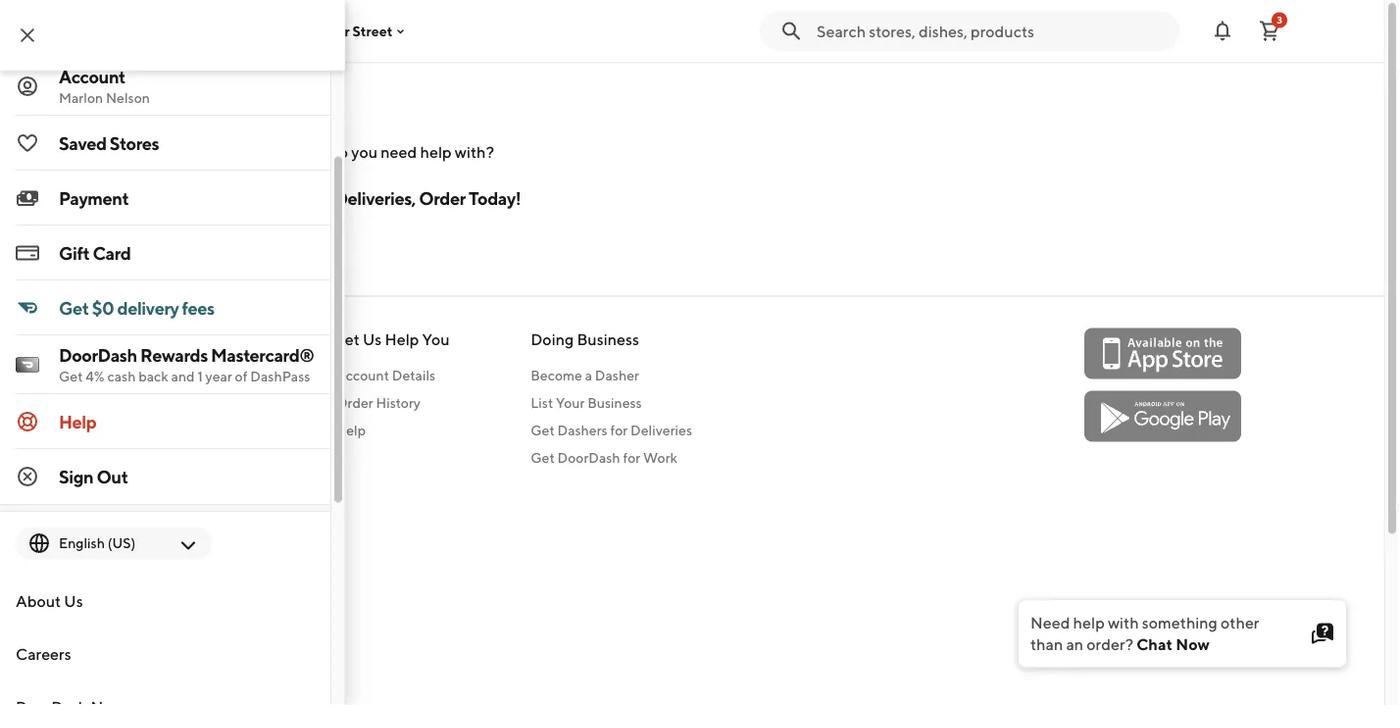 Task type: vqa. For each thing, say whether or not it's contained in the screenshot.
Banana (Each) image
no



Task type: locate. For each thing, give the bounding box(es) containing it.
business up become a dasher link
[[577, 329, 639, 348]]

water street button
[[310, 23, 408, 39]]

doing business
[[531, 329, 639, 348]]

about
[[143, 367, 183, 383], [16, 592, 61, 611]]

chat now
[[1137, 635, 1210, 654]]

rewards
[[140, 345, 208, 366]]

become a dasher link
[[531, 365, 692, 385]]

help link down the order history link
[[336, 420, 450, 440]]

merchant blog link
[[143, 502, 255, 522]]

details
[[392, 367, 436, 383]]

0 vertical spatial for
[[610, 421, 628, 438]]

work
[[643, 449, 678, 465]]

1 horizontal spatial help
[[1073, 613, 1105, 632]]

0 vertical spatial business
[[577, 329, 639, 348]]

order
[[419, 187, 466, 208], [336, 394, 373, 410]]

get help
[[237, 96, 332, 124]]

help down 4%
[[59, 411, 96, 432]]

help link
[[0, 395, 331, 450], [336, 420, 450, 440]]

for for dashers
[[610, 421, 628, 438]]

for
[[610, 421, 628, 438], [623, 449, 641, 465]]

1 horizontal spatial order
[[419, 187, 466, 208]]

1 vertical spatial help
[[1073, 613, 1105, 632]]

help right need
[[420, 143, 452, 161]]

1 vertical spatial careers link
[[0, 628, 331, 681]]

doordash up 4%
[[59, 345, 137, 366]]

blog right "company"
[[207, 449, 235, 465]]

doordash down dashers
[[558, 449, 620, 465]]

1 vertical spatial account
[[336, 367, 389, 383]]

1
[[198, 369, 203, 385]]

1 horizontal spatial about
[[143, 367, 183, 383]]

0 vertical spatial gift
[[59, 243, 90, 264]]

help down order history
[[336, 421, 366, 438]]

gift up the package
[[143, 531, 168, 548]]

1 horizontal spatial gift
[[143, 531, 168, 548]]

merchant
[[143, 504, 204, 520]]

0 vertical spatial blog
[[207, 449, 235, 465]]

get dashers for deliveries link
[[531, 420, 692, 440]]

help
[[420, 143, 452, 161], [1073, 613, 1105, 632]]

account inside account marlon nelson
[[59, 66, 125, 87]]

3
[[1277, 14, 1283, 25]]

0 horizontal spatial help link
[[0, 395, 331, 450]]

0 vertical spatial about us
[[143, 367, 202, 383]]

cash
[[107, 369, 136, 385]]

account up marlon
[[59, 66, 125, 87]]

to
[[174, 329, 189, 348]]

0 vertical spatial careers
[[143, 394, 192, 410]]

get for get $0 delivery fees
[[59, 298, 89, 319]]

list your business link
[[531, 393, 692, 412]]

order down account details
[[336, 394, 373, 410]]

gift left card
[[59, 243, 90, 264]]

2 blog from the top
[[207, 504, 236, 520]]

doordash inside the doordash rewards mastercard® get 4% cash back and 1 year of dashpass
[[59, 345, 137, 366]]

need
[[1031, 613, 1070, 632]]

now
[[1176, 635, 1210, 654]]

for left work
[[623, 449, 641, 465]]

careers
[[143, 394, 192, 410], [16, 645, 71, 664]]

sign out link
[[0, 450, 331, 505]]

get
[[237, 96, 277, 124], [59, 298, 89, 319], [143, 329, 171, 348], [59, 369, 83, 385], [531, 421, 555, 438], [531, 449, 555, 465]]

order left today!
[[419, 187, 466, 208]]

out
[[96, 466, 128, 487]]

of
[[235, 369, 248, 385]]

0 horizontal spatial about us
[[16, 592, 83, 611]]

account marlon nelson
[[59, 66, 150, 106]]

1 vertical spatial gift
[[143, 531, 168, 548]]

saved stores
[[59, 133, 159, 154]]

account for account marlon nelson
[[59, 66, 125, 87]]

help link down the back
[[0, 395, 331, 450]]

sign
[[59, 466, 93, 487]]

0 horizontal spatial about
[[16, 592, 61, 611]]

gift cards
[[143, 531, 207, 548]]

1 horizontal spatial doordash
[[558, 449, 620, 465]]

0 horizontal spatial doordash
[[59, 345, 137, 366]]

which
[[237, 143, 285, 161]]

doordash
[[59, 345, 137, 366], [558, 449, 620, 465]]

careers link down 1
[[143, 393, 255, 412]]

0 vertical spatial about us link
[[143, 365, 255, 385]]

blog
[[207, 449, 235, 465], [207, 504, 236, 520]]

card
[[93, 243, 131, 264]]

account details
[[336, 367, 436, 383]]

blog for merchant blog
[[207, 504, 236, 520]]

business down become a dasher link
[[588, 394, 642, 410]]

deliveries,
[[335, 187, 416, 208]]

1 vertical spatial for
[[623, 449, 641, 465]]

blog up gift cards link
[[207, 504, 236, 520]]

1 vertical spatial doordash
[[558, 449, 620, 465]]

for for doordash
[[623, 449, 641, 465]]

help left the 'you' at the top of the page
[[385, 329, 419, 348]]

1 vertical spatial careers
[[16, 645, 71, 664]]

mastercard®
[[211, 345, 314, 366]]

0 horizontal spatial careers
[[16, 645, 71, 664]]

business
[[577, 329, 639, 348], [588, 394, 642, 410]]

account
[[59, 66, 125, 87], [336, 367, 389, 383]]

1 vertical spatial blog
[[207, 504, 236, 520]]

help inside need help with something other than an order?
[[1073, 613, 1105, 632]]

other
[[1221, 613, 1260, 632]]

help up order on the left
[[281, 96, 332, 124]]

1 horizontal spatial careers
[[143, 394, 192, 410]]

year
[[206, 369, 232, 385]]

with?
[[455, 143, 494, 161]]

water
[[310, 23, 350, 39]]

your
[[556, 394, 585, 410]]

1 vertical spatial business
[[588, 394, 642, 410]]

account up order history
[[336, 367, 389, 383]]

stores
[[110, 133, 159, 154]]

careers for topmost careers link
[[143, 394, 192, 410]]

know
[[192, 329, 233, 348]]

account details link
[[336, 365, 450, 385]]

1 horizontal spatial account
[[336, 367, 389, 383]]

order history
[[336, 394, 421, 410]]

blog for company blog
[[207, 449, 235, 465]]

1 vertical spatial order
[[336, 394, 373, 410]]

an
[[1066, 635, 1084, 654]]

company blog link
[[143, 447, 255, 467]]

careers link down the package
[[0, 628, 331, 681]]

1 vertical spatial about
[[16, 592, 61, 611]]

close image
[[16, 24, 39, 47]]

0 horizontal spatial gift
[[59, 243, 90, 264]]

company blog
[[143, 449, 235, 465]]

get doordash for work
[[531, 449, 678, 465]]

help
[[281, 96, 332, 124], [385, 329, 419, 348], [59, 411, 96, 432], [336, 421, 366, 438]]

list your business
[[531, 394, 642, 410]]

list
[[531, 394, 553, 410]]

$0
[[92, 298, 114, 319]]

about us
[[143, 367, 202, 383], [16, 592, 83, 611]]

0 vertical spatial account
[[59, 66, 125, 87]]

for down list your business link
[[610, 421, 628, 438]]

help up the an
[[1073, 613, 1105, 632]]

no
[[237, 187, 261, 208]]

gift
[[59, 243, 90, 264], [143, 531, 168, 548]]

package pickup link
[[143, 557, 255, 577]]

something
[[1142, 613, 1218, 632]]

0 vertical spatial doordash
[[59, 345, 137, 366]]

0 vertical spatial help
[[420, 143, 452, 161]]

0 horizontal spatial account
[[59, 66, 125, 87]]

dasher
[[595, 367, 639, 383]]

1 blog from the top
[[207, 449, 235, 465]]

1 vertical spatial about us link
[[0, 575, 331, 628]]

cards
[[170, 531, 207, 548]]

you
[[422, 329, 450, 348]]

nelson
[[106, 90, 150, 106]]

saved
[[59, 133, 107, 154]]

get to know us
[[143, 329, 255, 348]]



Task type: describe. For each thing, give the bounding box(es) containing it.
gift card
[[59, 243, 131, 264]]

doing
[[531, 329, 574, 348]]

become a dasher
[[531, 367, 639, 383]]

water street
[[310, 23, 393, 39]]

dashers
[[558, 421, 608, 438]]

account for account details
[[336, 367, 389, 383]]

history
[[376, 394, 421, 410]]

get dashers for deliveries
[[531, 421, 692, 438]]

5 items, open order cart image
[[1258, 19, 1282, 43]]

order history link
[[336, 393, 450, 412]]

gift card link
[[0, 226, 331, 281]]

payment link
[[0, 171, 331, 226]]

let
[[336, 329, 360, 348]]

order
[[288, 143, 326, 161]]

package
[[143, 559, 197, 575]]

1 vertical spatial about us
[[16, 592, 83, 611]]

0 vertical spatial order
[[419, 187, 466, 208]]

delivery
[[117, 298, 179, 319]]

payment
[[59, 188, 129, 209]]

need help with something other than an order?
[[1031, 613, 1260, 654]]

get doordash for work link
[[531, 447, 692, 467]]

doordash inside 'get doordash for work' link
[[558, 449, 620, 465]]

get inside the doordash rewards mastercard® get 4% cash back and 1 year of dashpass
[[59, 369, 83, 385]]

gift for gift card
[[59, 243, 90, 264]]

saved stores link
[[0, 116, 331, 171]]

become
[[531, 367, 582, 383]]

than
[[1031, 635, 1063, 654]]

package pickup
[[143, 559, 243, 575]]

notification bell image
[[1211, 19, 1235, 43]]

let us help you
[[336, 329, 450, 348]]

previous
[[264, 187, 332, 208]]

fees
[[182, 298, 215, 319]]

get for get doordash for work
[[531, 449, 555, 465]]

doordash rewards mastercard® get 4% cash back and 1 year of dashpass
[[59, 345, 314, 385]]

you
[[351, 143, 378, 161]]

a
[[585, 367, 592, 383]]

merchant blog
[[143, 504, 236, 520]]

order?
[[1087, 635, 1134, 654]]

4%
[[86, 369, 105, 385]]

marlon
[[59, 90, 103, 106]]

get for get help
[[237, 96, 277, 124]]

3 button
[[1250, 11, 1290, 51]]

get for get to know us
[[143, 329, 171, 348]]

0 horizontal spatial help
[[420, 143, 452, 161]]

get $0 delivery fees link
[[0, 281, 331, 336]]

1 horizontal spatial help link
[[336, 420, 450, 440]]

gift cards link
[[143, 530, 255, 549]]

street
[[353, 23, 393, 39]]

sign out
[[59, 466, 128, 487]]

company
[[143, 449, 204, 465]]

chat
[[1137, 635, 1173, 654]]

0 vertical spatial careers link
[[143, 393, 255, 412]]

today!
[[469, 187, 521, 208]]

pickup
[[199, 559, 243, 575]]

with
[[1108, 613, 1139, 632]]

and
[[171, 369, 195, 385]]

1 horizontal spatial about us
[[143, 367, 202, 383]]

get $0 delivery fees
[[59, 298, 215, 319]]

0 vertical spatial about
[[143, 367, 183, 383]]

careers for bottom careers link
[[16, 645, 71, 664]]

back
[[138, 369, 168, 385]]

gift for gift cards
[[143, 531, 168, 548]]

dashpass
[[250, 369, 310, 385]]

no previous deliveries, order today!
[[237, 187, 521, 208]]

do
[[330, 143, 348, 161]]

need
[[381, 143, 417, 161]]

0 horizontal spatial order
[[336, 394, 373, 410]]

which order do you need help with?
[[237, 143, 494, 161]]

deliveries
[[631, 421, 692, 438]]

get for get dashers for deliveries
[[531, 421, 555, 438]]



